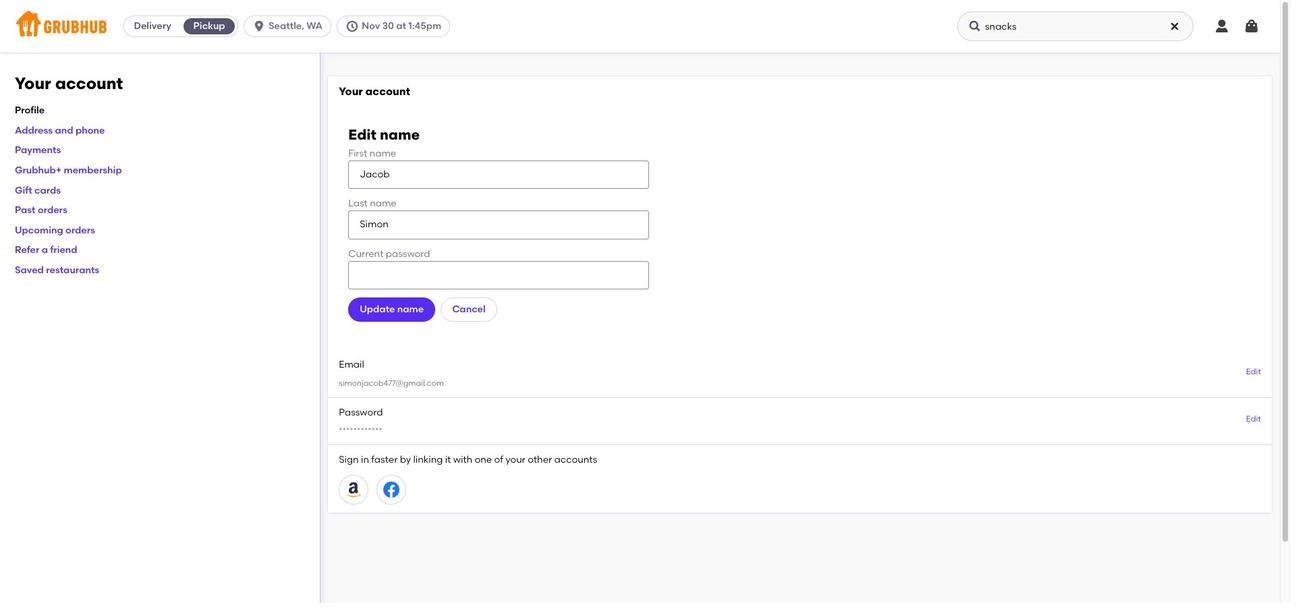 Task type: vqa. For each thing, say whether or not it's contained in the screenshot.
ICED COFFEES - PEPPERMINT BARK
no



Task type: locate. For each thing, give the bounding box(es) containing it.
name
[[380, 126, 420, 143], [370, 147, 396, 159], [370, 198, 397, 209], [397, 304, 424, 315]]

0 vertical spatial orders
[[38, 205, 67, 216]]

in
[[361, 454, 369, 465]]

it
[[445, 454, 451, 465]]

seattle, wa
[[269, 20, 323, 32]]

phone
[[76, 125, 105, 136]]

1 horizontal spatial your
[[339, 85, 363, 98]]

at
[[396, 20, 406, 32]]

password
[[386, 248, 430, 260]]

cancel
[[452, 304, 486, 315]]

your up profile
[[15, 74, 51, 93]]

name down edit name
[[370, 147, 396, 159]]

30
[[382, 20, 394, 32]]

account up phone
[[55, 74, 123, 93]]

orders
[[38, 205, 67, 216], [65, 225, 95, 236]]

sign
[[339, 454, 359, 465]]

update
[[360, 304, 395, 315]]

accounts
[[554, 454, 597, 465]]

profile
[[15, 105, 45, 116]]

address
[[15, 125, 53, 136]]

1 horizontal spatial svg image
[[1170, 21, 1180, 32]]

of
[[494, 454, 503, 465]]

1 edit button from the top
[[1246, 367, 1261, 378]]

login with amazon image
[[346, 482, 362, 498]]

svg image
[[1214, 18, 1230, 34], [1244, 18, 1260, 34], [252, 20, 266, 33], [968, 20, 982, 33]]

a
[[42, 245, 48, 256]]

profile link
[[15, 105, 45, 116]]

upcoming orders
[[15, 225, 95, 236]]

linking
[[413, 454, 443, 465]]

payments
[[15, 145, 61, 156]]

refer a friend
[[15, 245, 77, 256]]

last
[[348, 198, 368, 209]]

name inside button
[[397, 304, 424, 315]]

upcoming orders link
[[15, 225, 95, 236]]

name for update name
[[397, 304, 424, 315]]

seattle,
[[269, 20, 304, 32]]

first
[[348, 147, 367, 159]]

2 vertical spatial edit
[[1246, 415, 1261, 424]]

by
[[400, 454, 411, 465]]

past
[[15, 205, 35, 216]]

First name text field
[[348, 160, 650, 189]]

email
[[339, 359, 364, 371]]

0 vertical spatial edit button
[[1246, 367, 1261, 378]]

gift cards link
[[15, 185, 61, 196]]

account
[[55, 74, 123, 93], [366, 85, 410, 98]]

1 horizontal spatial account
[[366, 85, 410, 98]]

grubhub+
[[15, 165, 62, 176]]

one
[[475, 454, 492, 465]]

gift
[[15, 185, 32, 196]]

2 edit button from the top
[[1246, 414, 1261, 426]]

other
[[528, 454, 552, 465]]

1:45pm
[[409, 20, 441, 32]]

1 vertical spatial orders
[[65, 225, 95, 236]]

svg image
[[346, 20, 359, 33], [1170, 21, 1180, 32]]

name right update
[[397, 304, 424, 315]]

1 horizontal spatial your account
[[339, 85, 410, 98]]

grubhub+ membership
[[15, 165, 122, 176]]

account up edit name
[[366, 85, 410, 98]]

update name
[[360, 304, 424, 315]]

saved restaurants link
[[15, 265, 99, 276]]

edit for email's edit button
[[1246, 367, 1261, 377]]

nov 30 at 1:45pm button
[[337, 16, 456, 37]]

edit for edit button for password
[[1246, 415, 1261, 424]]

Last name text field
[[348, 211, 650, 239]]

0 horizontal spatial svg image
[[346, 20, 359, 33]]

account inside edit name form
[[366, 85, 410, 98]]

your account up the and
[[15, 74, 123, 93]]

name right the last
[[370, 198, 397, 209]]

1 vertical spatial edit
[[1246, 367, 1261, 377]]

your inside edit name form
[[339, 85, 363, 98]]

name up first name
[[380, 126, 420, 143]]

orders up upcoming orders
[[38, 205, 67, 216]]

seattle, wa button
[[244, 16, 337, 37]]

svg image inside 'seattle, wa' button
[[252, 20, 266, 33]]

edit
[[348, 126, 377, 143], [1246, 367, 1261, 377], [1246, 415, 1261, 424]]

0 vertical spatial edit
[[348, 126, 377, 143]]

edit button
[[1246, 367, 1261, 378], [1246, 414, 1261, 426]]

orders up friend
[[65, 225, 95, 236]]

restaurants
[[46, 265, 99, 276]]

your up edit name
[[339, 85, 363, 98]]

name for first name
[[370, 147, 396, 159]]

grubhub+ membership link
[[15, 165, 122, 176]]

login with facebook image
[[384, 482, 400, 498]]

************
[[339, 426, 382, 435]]

edit for edit name
[[348, 126, 377, 143]]

with
[[453, 454, 473, 465]]

edit button for password
[[1246, 414, 1261, 426]]

first name
[[348, 147, 396, 159]]

main navigation navigation
[[0, 0, 1280, 53]]

your
[[15, 74, 51, 93], [339, 85, 363, 98]]

0 horizontal spatial account
[[55, 74, 123, 93]]

1 vertical spatial edit button
[[1246, 414, 1261, 426]]

your account
[[15, 74, 123, 93], [339, 85, 410, 98]]

delivery
[[134, 20, 171, 32]]

your account up edit name
[[339, 85, 410, 98]]

0 horizontal spatial your
[[15, 74, 51, 93]]

edit button for email
[[1246, 367, 1261, 378]]

sign in faster by linking it with one of your other accounts
[[339, 454, 597, 465]]

password
[[339, 407, 383, 418]]

pickup button
[[181, 16, 238, 37]]



Task type: describe. For each thing, give the bounding box(es) containing it.
past orders link
[[15, 205, 67, 216]]

nov 30 at 1:45pm
[[362, 20, 441, 32]]

orders for upcoming orders
[[65, 225, 95, 236]]

name for edit name
[[380, 126, 420, 143]]

refer
[[15, 245, 39, 256]]

and
[[55, 125, 73, 136]]

address and phone
[[15, 125, 105, 136]]

your account inside edit name form
[[339, 85, 410, 98]]

pickup
[[193, 20, 225, 32]]

cards
[[34, 185, 61, 196]]

name for last name
[[370, 198, 397, 209]]

gift cards
[[15, 185, 61, 196]]

last name
[[348, 198, 397, 209]]

refer a friend link
[[15, 245, 77, 256]]

update name button
[[348, 298, 435, 322]]

current
[[348, 248, 384, 260]]

simonjacob477@gmail.com
[[339, 378, 444, 388]]

Current password password field
[[348, 261, 650, 290]]

0 horizontal spatial your account
[[15, 74, 123, 93]]

upcoming
[[15, 225, 63, 236]]

membership
[[64, 165, 122, 176]]

payments link
[[15, 145, 61, 156]]

orders for past orders
[[38, 205, 67, 216]]

wa
[[307, 20, 323, 32]]

address and phone link
[[15, 125, 105, 136]]

cancel button
[[441, 298, 497, 322]]

nov
[[362, 20, 380, 32]]

delivery button
[[124, 16, 181, 37]]

saved
[[15, 265, 44, 276]]

Search for food, convenience, alcohol... search field
[[958, 11, 1194, 41]]

edit name
[[348, 126, 420, 143]]

edit name form
[[328, 76, 1272, 513]]

past orders
[[15, 205, 67, 216]]

faster
[[371, 454, 398, 465]]

friend
[[50, 245, 77, 256]]

your
[[506, 454, 526, 465]]

svg image inside nov 30 at 1:45pm button
[[346, 20, 359, 33]]

current password
[[348, 248, 430, 260]]

saved restaurants
[[15, 265, 99, 276]]



